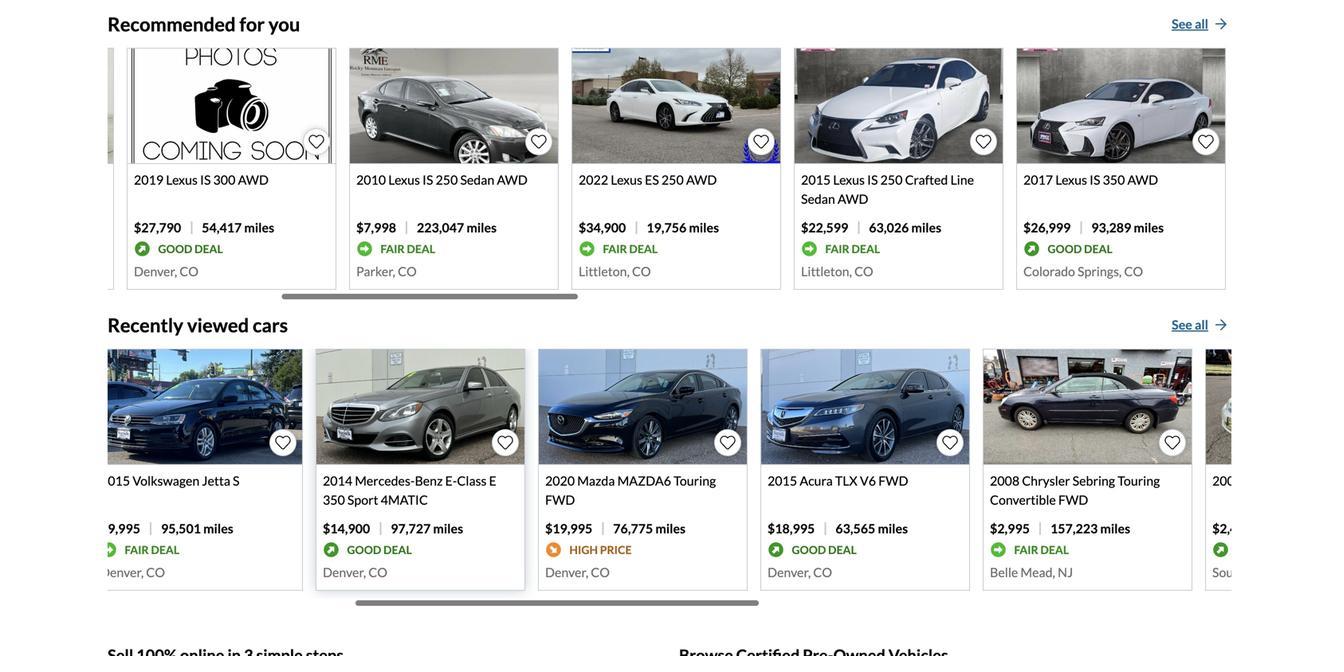 Task type: describe. For each thing, give the bounding box(es) containing it.
denver, co for $19,995
[[545, 565, 610, 581]]

see all image for recommended for you
[[1215, 18, 1228, 30]]

belle
[[990, 565, 1018, 581]]

acura
[[800, 474, 833, 489]]

lx
[[1315, 474, 1330, 489]]

good for $26,999
[[1048, 243, 1082, 256]]

54,417
[[202, 220, 242, 236]]

$34,900
[[579, 220, 626, 236]]

nj for south hackensack, nj
[[1320, 565, 1335, 581]]

223,047 miles
[[417, 220, 497, 236]]

for
[[239, 13, 265, 35]]

touring for 2008 chrysler sebring touring convertible fwd
[[1118, 474, 1160, 489]]

2004 honda civic lx
[[1213, 474, 1330, 489]]

convertible
[[990, 493, 1056, 508]]

157,223 miles
[[1051, 522, 1131, 537]]

mercedes-
[[355, 474, 415, 489]]

civic
[[1285, 474, 1312, 489]]

high price
[[570, 544, 632, 557]]

denver, co for $27,790
[[134, 264, 199, 280]]

fair for $2,995
[[1014, 544, 1039, 557]]

2017 lexus is 350 awd image
[[1017, 49, 1225, 164]]

fair for $22,599
[[826, 243, 850, 256]]

class
[[457, 474, 487, 489]]

deal for 63,026 miles
[[852, 243, 880, 256]]

benz
[[415, 474, 443, 489]]

parker,
[[356, 264, 395, 280]]

touring for 2020 mazda mazda6 touring fwd
[[674, 474, 716, 489]]

deal for 97,727 miles
[[384, 544, 412, 557]]

fair deal for $22,599
[[826, 243, 880, 256]]

recommended
[[108, 13, 236, 35]]

19,756 miles
[[647, 220, 719, 236]]

$2,995
[[990, 522, 1030, 537]]

lexus for 2017
[[1056, 172, 1088, 188]]

miles for 93,289 miles
[[1134, 220, 1164, 236]]

2014 mercedes-benz e-class e 350 sport 4matic image
[[317, 350, 525, 465]]

2015 volkswagen jetta s
[[100, 474, 240, 489]]

63,026
[[869, 220, 909, 236]]

south hackensack, nj
[[1213, 565, 1335, 581]]

chrysler
[[1022, 474, 1070, 489]]

see all for recommended for you
[[1172, 16, 1209, 32]]

$7,998
[[356, 220, 396, 236]]

250 for crafted
[[881, 172, 903, 188]]

colorado springs, co
[[1024, 264, 1143, 280]]

all for recently viewed cars
[[1195, 318, 1209, 333]]

good for $14,900
[[347, 544, 381, 557]]

good deal for $27,790
[[158, 243, 223, 256]]

2010
[[356, 172, 386, 188]]

good for $18,995
[[792, 544, 826, 557]]

mead,
[[1021, 565, 1056, 581]]

co for 2015 lexus is 250 crafted line sedan awd
[[855, 264, 874, 280]]

see for recently viewed cars
[[1172, 318, 1193, 333]]

2020 mazda mazda6 touring fwd image
[[539, 350, 747, 465]]

93,289 miles
[[1092, 220, 1164, 236]]

1 2022 lexus es 250 awd image from the left
[[0, 49, 113, 164]]

157,223
[[1051, 522, 1098, 537]]

miles for 19,756 miles
[[689, 220, 719, 236]]

denver, co for $9,995
[[100, 565, 165, 581]]

mazda6
[[618, 474, 671, 489]]

you
[[269, 13, 300, 35]]

fair deal for $9,995
[[125, 544, 179, 557]]

19,756
[[647, 220, 687, 236]]

2004
[[1213, 474, 1242, 489]]

cars
[[253, 314, 288, 337]]

denver, co for $14,900
[[323, 565, 388, 581]]

250 for sedan
[[436, 172, 458, 188]]

2019
[[134, 172, 164, 188]]

350 inside 2014 mercedes-benz e-class e 350 sport 4matic
[[323, 493, 345, 508]]

2014
[[323, 474, 353, 489]]

2022 lexus es 250 awd
[[579, 172, 717, 188]]

$18,995
[[768, 522, 815, 537]]

$2,494
[[1213, 522, 1253, 537]]

awd for 2019 lexus is 300 awd
[[238, 172, 269, 188]]

deal for 63,565 miles
[[828, 544, 857, 557]]

high
[[570, 544, 598, 557]]

fwd for 2015 acura tlx v6 fwd
[[879, 474, 909, 489]]

2 2022 lexus es 250 awd image from the left
[[572, 49, 781, 164]]

springs,
[[1078, 264, 1122, 280]]

tlx
[[835, 474, 858, 489]]

viewed
[[187, 314, 249, 337]]

deal for 95,501 miles
[[151, 544, 179, 557]]

good deal for $26,999
[[1048, 243, 1113, 256]]

fwd inside 2008 chrysler sebring touring convertible fwd
[[1059, 493, 1089, 508]]

63,565 miles
[[836, 522, 908, 537]]

2015 for 2015 acura tlx v6 fwd
[[768, 474, 797, 489]]

co right springs,
[[1125, 264, 1143, 280]]

see all link for recommended for you
[[1168, 13, 1232, 35]]

2008 chrysler sebring touring convertible fwd
[[990, 474, 1160, 508]]

0 vertical spatial sedan
[[460, 172, 495, 188]]

miles for 157,223 miles
[[1101, 522, 1131, 537]]

is for 54,417 miles
[[200, 172, 211, 188]]

97,727
[[391, 522, 431, 537]]

south
[[1213, 565, 1246, 581]]

63,565
[[836, 522, 876, 537]]

crafted
[[905, 172, 948, 188]]

denver, for $27,790
[[134, 264, 177, 280]]

sport
[[348, 493, 378, 508]]

miles for 63,565 miles
[[878, 522, 908, 537]]

is for 93,289 miles
[[1090, 172, 1101, 188]]

good deal for $14,900
[[347, 544, 412, 557]]

4matic
[[381, 493, 428, 508]]

co for 2020 mazda mazda6 touring fwd
[[591, 565, 610, 581]]

hackensack,
[[1248, 565, 1317, 581]]

recently viewed cars
[[108, 314, 288, 337]]

76,775 miles
[[613, 522, 686, 537]]

$26,999
[[1024, 220, 1071, 236]]

colorado
[[1024, 264, 1076, 280]]

recently
[[108, 314, 183, 337]]

2019 lexus is 300 awd
[[134, 172, 269, 188]]

littleton, co for $22,599
[[801, 264, 874, 280]]

lexus for 2015
[[833, 172, 865, 188]]

all for recommended for you
[[1195, 16, 1209, 32]]

littleton, for $22,599
[[801, 264, 852, 280]]



Task type: locate. For each thing, give the bounding box(es) containing it.
good deal down 63,565
[[792, 544, 857, 557]]

1 littleton, from the left
[[579, 264, 630, 280]]

good down $14,900
[[347, 544, 381, 557]]

good deal up the colorado springs, co
[[1048, 243, 1113, 256]]

250 inside 2015 lexus is 250 crafted line sedan awd
[[881, 172, 903, 188]]

2015 up $22,599
[[801, 172, 831, 188]]

fwd inside 2020 mazda mazda6 touring fwd
[[545, 493, 575, 508]]

0 horizontal spatial nj
[[1058, 565, 1073, 581]]

see for recommended for you
[[1172, 16, 1193, 32]]

250 up 223,047
[[436, 172, 458, 188]]

denver, for $19,995
[[545, 565, 589, 581]]

deal up mead,
[[1041, 544, 1069, 557]]

2 littleton, co from the left
[[801, 264, 874, 280]]

co right parker,
[[398, 264, 417, 280]]

0 horizontal spatial littleton, co
[[579, 264, 651, 280]]

see all for recently viewed cars
[[1172, 318, 1209, 333]]

deal for 93,289 miles
[[1084, 243, 1113, 256]]

fair deal for $7,998
[[381, 243, 435, 256]]

fwd down sebring
[[1059, 493, 1089, 508]]

2019 lexus is 300 awd image
[[128, 49, 336, 164]]

belle mead, nj
[[990, 565, 1073, 581]]

miles for 54,417 miles
[[244, 220, 274, 236]]

1 horizontal spatial sedan
[[801, 192, 835, 207]]

1 vertical spatial 350
[[323, 493, 345, 508]]

2 is from the left
[[423, 172, 433, 188]]

miles for 97,727 miles
[[433, 522, 463, 537]]

63,026 miles
[[869, 220, 942, 236]]

is up 63,026
[[868, 172, 878, 188]]

denver, co
[[134, 264, 199, 280], [100, 565, 165, 581], [323, 565, 388, 581], [545, 565, 610, 581], [768, 565, 832, 581]]

touring
[[674, 474, 716, 489], [1118, 474, 1160, 489]]

1 vertical spatial see all
[[1172, 318, 1209, 333]]

honda
[[1245, 474, 1282, 489]]

250 for awd
[[662, 172, 684, 188]]

good down $27,790
[[158, 243, 192, 256]]

fwd
[[879, 474, 909, 489], [545, 493, 575, 508], [1059, 493, 1089, 508]]

littleton, co
[[579, 264, 651, 280], [801, 264, 874, 280]]

s
[[233, 474, 240, 489]]

e
[[489, 474, 497, 489]]

1 vertical spatial see all link
[[1168, 314, 1232, 337]]

95,501 miles
[[161, 522, 233, 537]]

fair deal up mead,
[[1014, 544, 1069, 557]]

is left 300
[[200, 172, 211, 188]]

lexus for 2010
[[388, 172, 420, 188]]

awd for 2017 lexus is 350 awd
[[1128, 172, 1159, 188]]

$22,599
[[801, 220, 849, 236]]

2020
[[545, 474, 575, 489]]

see all link
[[1168, 13, 1232, 35], [1168, 314, 1232, 337]]

1 horizontal spatial 250
[[662, 172, 684, 188]]

4 lexus from the left
[[833, 172, 865, 188]]

price
[[600, 544, 632, 557]]

co for 2014 mercedes-benz e-class e 350 sport 4matic
[[369, 565, 388, 581]]

miles for 76,775 miles
[[656, 522, 686, 537]]

3 is from the left
[[868, 172, 878, 188]]

2 touring from the left
[[1118, 474, 1160, 489]]

line
[[951, 172, 974, 188]]

deal
[[195, 243, 223, 256], [407, 243, 435, 256], [629, 243, 658, 256], [852, 243, 880, 256], [1084, 243, 1113, 256], [151, 544, 179, 557], [384, 544, 412, 557], [828, 544, 857, 557], [1041, 544, 1069, 557]]

2010 lexus is 250 sedan awd image
[[350, 49, 558, 164]]

lexus inside 2015 lexus is 250 crafted line sedan awd
[[833, 172, 865, 188]]

350 up 93,289
[[1103, 172, 1125, 188]]

volkswagen
[[133, 474, 200, 489]]

co for 2010 lexus is 250 sedan awd
[[398, 264, 417, 280]]

co down $14,900
[[369, 565, 388, 581]]

1 all from the top
[[1195, 16, 1209, 32]]

2015 acura tlx v6 fwd
[[768, 474, 909, 489]]

fair
[[381, 243, 405, 256], [603, 243, 627, 256], [826, 243, 850, 256], [125, 544, 149, 557], [1014, 544, 1039, 557]]

awd for 2022 lexus es 250 awd
[[686, 172, 717, 188]]

miles right 95,501
[[203, 522, 233, 537]]

2015
[[801, 172, 831, 188], [100, 474, 130, 489], [768, 474, 797, 489]]

sedan up 223,047 miles
[[460, 172, 495, 188]]

0 horizontal spatial 2022 lexus es 250 awd image
[[0, 49, 113, 164]]

lexus for 2022
[[611, 172, 643, 188]]

co for 2022 lexus es 250 awd
[[632, 264, 651, 280]]

2 see all image from the top
[[1215, 319, 1228, 332]]

250 left crafted
[[881, 172, 903, 188]]

2015 inside 2015 lexus is 250 crafted line sedan awd
[[801, 172, 831, 188]]

2 horizontal spatial 250
[[881, 172, 903, 188]]

1 vertical spatial all
[[1195, 318, 1209, 333]]

fwd for 2020 mazda mazda6 touring fwd
[[545, 493, 575, 508]]

1 is from the left
[[200, 172, 211, 188]]

0 vertical spatial see all image
[[1215, 18, 1228, 30]]

1 horizontal spatial littleton, co
[[801, 264, 874, 280]]

1 see all from the top
[[1172, 16, 1209, 32]]

2017
[[1024, 172, 1053, 188]]

awd
[[238, 172, 269, 188], [497, 172, 528, 188], [686, 172, 717, 188], [1128, 172, 1159, 188], [838, 192, 869, 207]]

miles
[[244, 220, 274, 236], [467, 220, 497, 236], [689, 220, 719, 236], [912, 220, 942, 236], [1134, 220, 1164, 236], [203, 522, 233, 537], [433, 522, 463, 537], [656, 522, 686, 537], [878, 522, 908, 537], [1101, 522, 1131, 537]]

1 see from the top
[[1172, 16, 1193, 32]]

denver, co for $18,995
[[768, 565, 832, 581]]

fwd down 2020
[[545, 493, 575, 508]]

good deal
[[158, 243, 223, 256], [1048, 243, 1113, 256], [347, 544, 412, 557], [792, 544, 857, 557]]

deal down 19,756
[[629, 243, 658, 256]]

deal down 97,727 on the bottom of the page
[[384, 544, 412, 557]]

350
[[1103, 172, 1125, 188], [323, 493, 345, 508]]

2 250 from the left
[[662, 172, 684, 188]]

deal down 63,026
[[852, 243, 880, 256]]

97,727 miles
[[391, 522, 463, 537]]

2022 lexus es 250 awd image
[[0, 49, 113, 164], [572, 49, 781, 164]]

mazda
[[577, 474, 615, 489]]

see all link for recently viewed cars
[[1168, 314, 1232, 337]]

2017 lexus is 350 awd
[[1024, 172, 1159, 188]]

is for 63,026 miles
[[868, 172, 878, 188]]

deal down the 54,417
[[195, 243, 223, 256]]

fair deal for $34,900
[[603, 243, 658, 256]]

good for $27,790
[[158, 243, 192, 256]]

deal for 54,417 miles
[[195, 243, 223, 256]]

miles right 97,727 on the bottom of the page
[[433, 522, 463, 537]]

2020 mazda mazda6 touring fwd
[[545, 474, 716, 508]]

3 lexus from the left
[[611, 172, 643, 188]]

jetta
[[202, 474, 230, 489]]

nj right mead,
[[1058, 565, 1073, 581]]

miles right 76,775
[[656, 522, 686, 537]]

fair deal up parker, co
[[381, 243, 435, 256]]

1 see all image from the top
[[1215, 18, 1228, 30]]

1 horizontal spatial nj
[[1320, 565, 1335, 581]]

lexus right 2017
[[1056, 172, 1088, 188]]

co down $27,790
[[180, 264, 199, 280]]

co for 2019 lexus is 300 awd
[[180, 264, 199, 280]]

lexus for 2019
[[166, 172, 198, 188]]

1 horizontal spatial 350
[[1103, 172, 1125, 188]]

miles for 63,026 miles
[[912, 220, 942, 236]]

see all image for recently viewed cars
[[1215, 319, 1228, 332]]

2015 for 2015 volkswagen jetta s
[[100, 474, 130, 489]]

$19,995
[[545, 522, 593, 537]]

deal down 63,565
[[828, 544, 857, 557]]

1 littleton, co from the left
[[579, 264, 651, 280]]

3 250 from the left
[[881, 172, 903, 188]]

0 horizontal spatial 2015
[[100, 474, 130, 489]]

is
[[200, 172, 211, 188], [423, 172, 433, 188], [868, 172, 878, 188], [1090, 172, 1101, 188]]

miles for 223,047 miles
[[467, 220, 497, 236]]

95,501
[[161, 522, 201, 537]]

denver, down $14,900
[[323, 565, 366, 581]]

nj
[[1058, 565, 1073, 581], [1320, 565, 1335, 581]]

touring right sebring
[[1118, 474, 1160, 489]]

1 vertical spatial see
[[1172, 318, 1193, 333]]

1 horizontal spatial touring
[[1118, 474, 1160, 489]]

76,775
[[613, 522, 653, 537]]

denver, co down high at the bottom of the page
[[545, 565, 610, 581]]

denver, down $27,790
[[134, 264, 177, 280]]

223,047
[[417, 220, 464, 236]]

is up 93,289
[[1090, 172, 1101, 188]]

4 is from the left
[[1090, 172, 1101, 188]]

co for 2015 acura tlx v6 fwd
[[814, 565, 832, 581]]

2 all from the top
[[1195, 318, 1209, 333]]

1 horizontal spatial 2022 lexus es 250 awd image
[[572, 49, 781, 164]]

miles right 63,565
[[878, 522, 908, 537]]

0 vertical spatial all
[[1195, 16, 1209, 32]]

0 horizontal spatial 250
[[436, 172, 458, 188]]

fair for $7,998
[[381, 243, 405, 256]]

2 lexus from the left
[[388, 172, 420, 188]]

deal up springs,
[[1084, 243, 1113, 256]]

5 lexus from the left
[[1056, 172, 1088, 188]]

1 250 from the left
[[436, 172, 458, 188]]

2 horizontal spatial fwd
[[1059, 493, 1089, 508]]

v6
[[860, 474, 876, 489]]

350 down 2014
[[323, 493, 345, 508]]

lexus right 2019
[[166, 172, 198, 188]]

co down high price
[[591, 565, 610, 581]]

denver, co down $14,900
[[323, 565, 388, 581]]

1 horizontal spatial littleton,
[[801, 264, 852, 280]]

1 vertical spatial see all image
[[1215, 319, 1228, 332]]

lexus right the 2010
[[388, 172, 420, 188]]

is for 223,047 miles
[[423, 172, 433, 188]]

nj for belle mead, nj
[[1058, 565, 1073, 581]]

2 littleton, from the left
[[801, 264, 852, 280]]

2015 lexus is 250 crafted line sedan awd image
[[795, 49, 1003, 164]]

$14,900
[[323, 522, 370, 537]]

touring inside 2008 chrysler sebring touring convertible fwd
[[1118, 474, 1160, 489]]

denver, down $9,995
[[100, 565, 144, 581]]

lexus up $22,599
[[833, 172, 865, 188]]

54,417 miles
[[202, 220, 274, 236]]

miles right the 54,417
[[244, 220, 274, 236]]

1 horizontal spatial 2015
[[768, 474, 797, 489]]

sedan inside 2015 lexus is 250 crafted line sedan awd
[[801, 192, 835, 207]]

2004 honda civic lx image
[[1206, 350, 1339, 465]]

fair down the $34,900 at the left top
[[603, 243, 627, 256]]

denver, co down $9,995
[[100, 565, 165, 581]]

miles right 157,223
[[1101, 522, 1131, 537]]

deal for 157,223 miles
[[1041, 544, 1069, 557]]

denver, for $18,995
[[768, 565, 811, 581]]

$27,790
[[134, 220, 181, 236]]

2008
[[990, 474, 1020, 489]]

nj right hackensack, in the right bottom of the page
[[1320, 565, 1335, 581]]

co down $18,995
[[814, 565, 832, 581]]

2 see all from the top
[[1172, 318, 1209, 333]]

fair up parker, co
[[381, 243, 405, 256]]

co for 2015 volkswagen jetta s
[[146, 565, 165, 581]]

deal down 95,501
[[151, 544, 179, 557]]

2022
[[579, 172, 608, 188]]

touring inside 2020 mazda mazda6 touring fwd
[[674, 474, 716, 489]]

deal for 223,047 miles
[[407, 243, 435, 256]]

littleton, co for $34,900
[[579, 264, 651, 280]]

0 horizontal spatial sedan
[[460, 172, 495, 188]]

2010 lexus is 250 sedan awd
[[356, 172, 528, 188]]

is inside 2015 lexus is 250 crafted line sedan awd
[[868, 172, 878, 188]]

parker, co
[[356, 264, 417, 280]]

2015 acura tlx v6 fwd image
[[761, 350, 970, 465]]

fwd right v6
[[879, 474, 909, 489]]

co
[[180, 264, 199, 280], [398, 264, 417, 280], [632, 264, 651, 280], [855, 264, 874, 280], [1125, 264, 1143, 280], [146, 565, 165, 581], [369, 565, 388, 581], [591, 565, 610, 581], [814, 565, 832, 581]]

littleton,
[[579, 264, 630, 280], [801, 264, 852, 280]]

$9,995
[[100, 522, 140, 537]]

1 touring from the left
[[674, 474, 716, 489]]

300
[[213, 172, 236, 188]]

touring right mazda6
[[674, 474, 716, 489]]

1 vertical spatial sedan
[[801, 192, 835, 207]]

fair down $22,599
[[826, 243, 850, 256]]

0 horizontal spatial fwd
[[545, 493, 575, 508]]

miles right 93,289
[[1134, 220, 1164, 236]]

0 horizontal spatial 350
[[323, 493, 345, 508]]

1 nj from the left
[[1058, 565, 1073, 581]]

0 vertical spatial see
[[1172, 16, 1193, 32]]

250 right the es at the top left
[[662, 172, 684, 188]]

see all image
[[1215, 18, 1228, 30], [1215, 319, 1228, 332]]

good down $18,995
[[792, 544, 826, 557]]

1 horizontal spatial fwd
[[879, 474, 909, 489]]

good deal down 97,727 on the bottom of the page
[[347, 544, 412, 557]]

2015 for 2015 lexus is 250 crafted line sedan awd
[[801, 172, 831, 188]]

deal down 223,047
[[407, 243, 435, 256]]

miles for 95,501 miles
[[203, 522, 233, 537]]

fair for $34,900
[[603, 243, 627, 256]]

littleton, co down $22,599
[[801, 264, 874, 280]]

denver, down high at the bottom of the page
[[545, 565, 589, 581]]

fair up belle mead, nj
[[1014, 544, 1039, 557]]

is up 223,047
[[423, 172, 433, 188]]

miles right 223,047
[[467, 220, 497, 236]]

fair deal down the $34,900 at the left top
[[603, 243, 658, 256]]

1 see all link from the top
[[1168, 13, 1232, 35]]

fair deal down $22,599
[[826, 243, 880, 256]]

deal for 19,756 miles
[[629, 243, 658, 256]]

fair deal down 95,501
[[125, 544, 179, 557]]

littleton, for $34,900
[[579, 264, 630, 280]]

co down 19,756
[[632, 264, 651, 280]]

0 vertical spatial 350
[[1103, 172, 1125, 188]]

littleton, down $22,599
[[801, 264, 852, 280]]

sedan up $22,599
[[801, 192, 835, 207]]

0 vertical spatial see all
[[1172, 16, 1209, 32]]

lexus
[[166, 172, 198, 188], [388, 172, 420, 188], [611, 172, 643, 188], [833, 172, 865, 188], [1056, 172, 1088, 188]]

miles right 63,026
[[912, 220, 942, 236]]

littleton, co down the $34,900 at the left top
[[579, 264, 651, 280]]

denver, for $9,995
[[100, 565, 144, 581]]

good up "colorado"
[[1048, 243, 1082, 256]]

2 see all link from the top
[[1168, 314, 1232, 337]]

fair down $9,995
[[125, 544, 149, 557]]

denver, for $14,900
[[323, 565, 366, 581]]

miles right 19,756
[[689, 220, 719, 236]]

2 see from the top
[[1172, 318, 1193, 333]]

2015 lexus is 250 crafted line sedan awd
[[801, 172, 974, 207]]

fair for $9,995
[[125, 544, 149, 557]]

recommended for you
[[108, 13, 300, 35]]

littleton, down the $34,900 at the left top
[[579, 264, 630, 280]]

good deal for $18,995
[[792, 544, 857, 557]]

awd inside 2015 lexus is 250 crafted line sedan awd
[[838, 192, 869, 207]]

2008 chrysler sebring touring convertible fwd image
[[984, 350, 1192, 465]]

fair deal for $2,995
[[1014, 544, 1069, 557]]

0 horizontal spatial littleton,
[[579, 264, 630, 280]]

sebring
[[1073, 474, 1116, 489]]

co down 63,026
[[855, 264, 874, 280]]

e-
[[445, 474, 457, 489]]

0 horizontal spatial touring
[[674, 474, 716, 489]]

2015 left acura
[[768, 474, 797, 489]]

good deal down the 54,417
[[158, 243, 223, 256]]

lexus left the es at the top left
[[611, 172, 643, 188]]

denver, co down $18,995
[[768, 565, 832, 581]]

2014 mercedes-benz e-class e 350 sport 4matic
[[323, 474, 497, 508]]

see
[[1172, 16, 1193, 32], [1172, 318, 1193, 333]]

fair deal
[[381, 243, 435, 256], [603, 243, 658, 256], [826, 243, 880, 256], [125, 544, 179, 557], [1014, 544, 1069, 557]]

2015 volkswagen jetta s image
[[94, 350, 302, 465]]

es
[[645, 172, 659, 188]]

2 horizontal spatial 2015
[[801, 172, 831, 188]]

2015 up $9,995
[[100, 474, 130, 489]]

denver, down $18,995
[[768, 565, 811, 581]]

1 lexus from the left
[[166, 172, 198, 188]]

93,289
[[1092, 220, 1132, 236]]

denver, co down $27,790
[[134, 264, 199, 280]]

co down 95,501
[[146, 565, 165, 581]]

2 nj from the left
[[1320, 565, 1335, 581]]

0 vertical spatial see all link
[[1168, 13, 1232, 35]]



Task type: vqa. For each thing, say whether or not it's contained in the screenshot.


